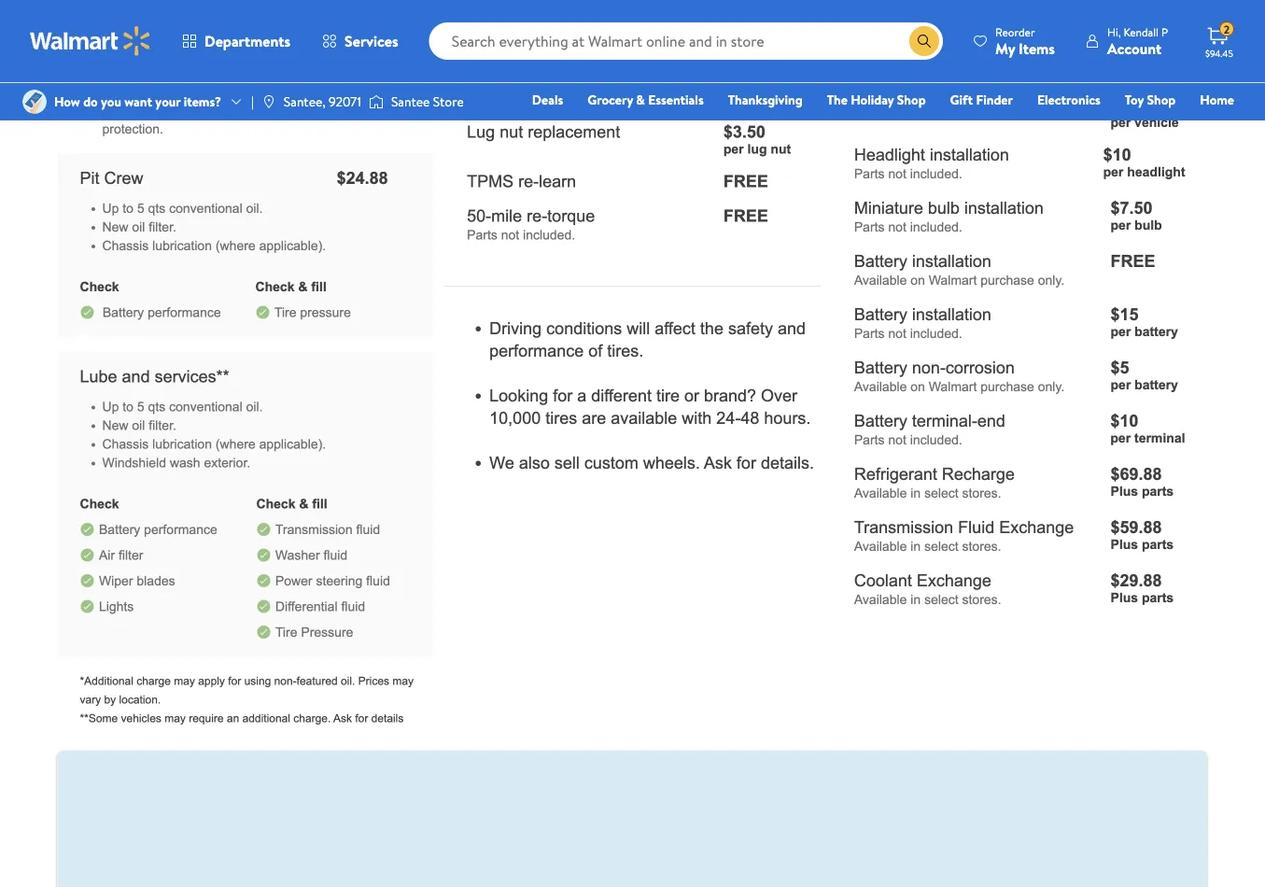 Task type: vqa. For each thing, say whether or not it's contained in the screenshot.
'Account' on the right of the page
yes



Task type: locate. For each thing, give the bounding box(es) containing it.
santee
[[391, 92, 430, 111]]

0 horizontal spatial  image
[[22, 90, 47, 114]]

deals
[[532, 91, 564, 109]]

walmart image
[[30, 26, 151, 56]]

p
[[1162, 24, 1169, 40]]

 image for how do you want your items?
[[22, 90, 47, 114]]

santee,
[[284, 92, 326, 111]]

shop
[[898, 91, 926, 109], [1148, 91, 1177, 109]]

Search search field
[[429, 22, 944, 60]]

your
[[155, 92, 181, 111]]

shop right toy
[[1148, 91, 1177, 109]]

gift
[[951, 91, 974, 109]]

electronics link
[[1030, 90, 1110, 110]]

one debit
[[1092, 117, 1155, 135]]

fashion link
[[944, 116, 1004, 136]]

finder
[[977, 91, 1014, 109]]

how
[[54, 92, 80, 111]]

shop right the holiday
[[898, 91, 926, 109]]

services
[[345, 31, 399, 51]]

reorder
[[996, 24, 1036, 40]]

want
[[125, 92, 152, 111]]

0 horizontal spatial shop
[[898, 91, 926, 109]]

gift finder link
[[942, 90, 1022, 110]]

1 horizontal spatial shop
[[1148, 91, 1177, 109]]

do
[[83, 92, 98, 111]]

 image left the 'how'
[[22, 90, 47, 114]]

services button
[[307, 19, 414, 64]]

 image
[[22, 90, 47, 114], [261, 94, 276, 109]]

1 horizontal spatial  image
[[261, 94, 276, 109]]

92071
[[329, 92, 361, 111]]

 image
[[369, 92, 384, 111]]

toy shop link
[[1117, 90, 1185, 110]]

store
[[433, 92, 464, 111]]

&
[[637, 91, 645, 109]]

essentials
[[649, 91, 704, 109]]

home link
[[1192, 90, 1244, 110]]

grocery & essentials
[[588, 91, 704, 109]]

my
[[996, 38, 1016, 58]]

holiday
[[851, 91, 895, 109]]

home
[[1201, 91, 1235, 109]]

registry
[[1020, 117, 1068, 135]]

one
[[1092, 117, 1120, 135]]

kendall
[[1124, 24, 1159, 40]]

 image right |
[[261, 94, 276, 109]]

Walmart Site-Wide search field
[[429, 22, 944, 60]]

one debit link
[[1084, 116, 1164, 136]]



Task type: describe. For each thing, give the bounding box(es) containing it.
debit
[[1123, 117, 1155, 135]]

toy shop
[[1126, 91, 1177, 109]]

thanksgiving
[[728, 91, 803, 109]]

fashion
[[952, 117, 996, 135]]

how do you want your items?
[[54, 92, 221, 111]]

account
[[1108, 38, 1162, 58]]

gift finder
[[951, 91, 1014, 109]]

electronics
[[1038, 91, 1101, 109]]

hi,
[[1108, 24, 1122, 40]]

departments
[[205, 31, 291, 51]]

hi, kendall p account
[[1108, 24, 1169, 58]]

walmart+ link
[[1171, 116, 1244, 136]]

toy
[[1126, 91, 1145, 109]]

grocery & essentials link
[[579, 90, 713, 110]]

santee store
[[391, 92, 464, 111]]

reorder my items
[[996, 24, 1056, 58]]

the
[[827, 91, 848, 109]]

1 shop from the left
[[898, 91, 926, 109]]

departments button
[[166, 19, 307, 64]]

you
[[101, 92, 121, 111]]

home fashion
[[952, 91, 1235, 135]]

registry link
[[1012, 116, 1076, 136]]

$94.45
[[1206, 47, 1234, 59]]

items?
[[184, 92, 221, 111]]

santee, 92071
[[284, 92, 361, 111]]

the holiday shop
[[827, 91, 926, 109]]

2
[[1225, 21, 1231, 37]]

the holiday shop link
[[819, 90, 935, 110]]

items
[[1019, 38, 1056, 58]]

thanksgiving link
[[720, 90, 812, 110]]

grocery
[[588, 91, 633, 109]]

walmart+
[[1179, 117, 1235, 135]]

|
[[251, 92, 254, 111]]

search icon image
[[918, 34, 932, 49]]

deals link
[[524, 90, 572, 110]]

2 shop from the left
[[1148, 91, 1177, 109]]

 image for santee, 92071
[[261, 94, 276, 109]]



